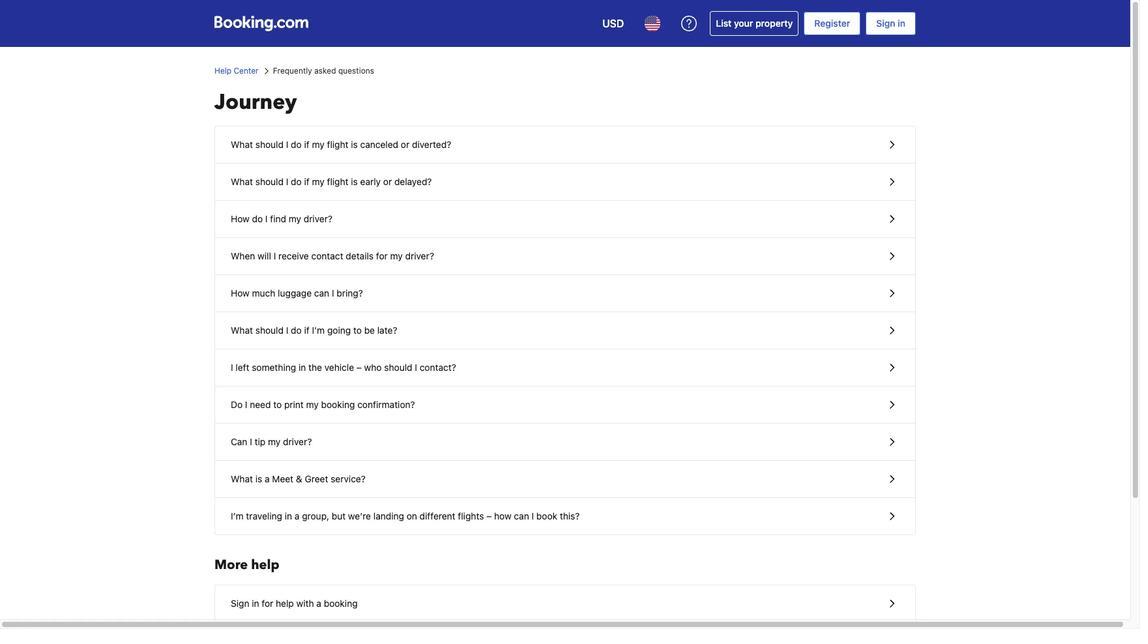 Task type: vqa. For each thing, say whether or not it's contained in the screenshot.
been within the the I have been prevented from boarding my flight / ferry / train as a result of failing required COVID-19 checks pre-departure or failure to provide required COVID-19 pre-departure documentation. Am I covered?
no



Task type: locate. For each thing, give the bounding box(es) containing it.
do i need to print my booking confirmation?
[[231, 399, 415, 410]]

a left meet
[[265, 474, 270, 485]]

if inside what should i do if my flight is canceled or diverted? button
[[304, 139, 310, 150]]

do for what should i do if my flight is early or delayed?
[[291, 176, 302, 187]]

a
[[265, 474, 270, 485], [295, 511, 300, 522], [317, 598, 322, 609]]

sign down more help
[[231, 598, 250, 609]]

1 vertical spatial driver?
[[405, 251, 434, 262]]

2 if from the top
[[304, 176, 310, 187]]

booking right with
[[324, 598, 358, 609]]

driver? inside how do i find my driver? button
[[304, 213, 333, 224]]

0 vertical spatial for
[[376, 251, 388, 262]]

1 vertical spatial how
[[231, 288, 250, 299]]

0 vertical spatial driver?
[[304, 213, 333, 224]]

landing
[[374, 511, 404, 522]]

1 horizontal spatial to
[[354, 325, 362, 336]]

1 what from the top
[[231, 139, 253, 150]]

should for what should i do if my flight is canceled or diverted?
[[256, 139, 284, 150]]

i left bring?
[[332, 288, 334, 299]]

2 vertical spatial if
[[304, 325, 310, 336]]

driver? up "contact"
[[304, 213, 333, 224]]

if left i'm
[[304, 325, 310, 336]]

i inside how do i find my driver? button
[[265, 213, 268, 224]]

bring?
[[337, 288, 363, 299]]

1 horizontal spatial or
[[401, 139, 410, 150]]

my
[[312, 139, 325, 150], [312, 176, 325, 187], [289, 213, 301, 224], [391, 251, 403, 262], [306, 399, 319, 410], [268, 436, 281, 448]]

should up something
[[256, 325, 284, 336]]

should
[[256, 139, 284, 150], [256, 176, 284, 187], [256, 325, 284, 336], [384, 362, 413, 373]]

0 horizontal spatial or
[[383, 176, 392, 187]]

how much luggage can i bring? button
[[215, 275, 916, 312]]

do for what should i do if i'm going to be late?
[[291, 325, 302, 336]]

can
[[231, 436, 248, 448]]

or inside what should i do if my flight is canceled or diverted? button
[[401, 139, 410, 150]]

should up find
[[256, 176, 284, 187]]

0 vertical spatial to
[[354, 325, 362, 336]]

should inside 'button'
[[256, 325, 284, 336]]

i left find
[[265, 213, 268, 224]]

or right early
[[383, 176, 392, 187]]

should for what should i do if i'm going to be late?
[[256, 325, 284, 336]]

0 vertical spatial flight
[[327, 139, 349, 150]]

booking down vehicle
[[321, 399, 355, 410]]

print
[[284, 399, 304, 410]]

i'm
[[231, 511, 244, 522]]

if inside what should i do if i'm going to be late? 'button'
[[304, 325, 310, 336]]

i
[[286, 139, 289, 150], [286, 176, 289, 187], [265, 213, 268, 224], [274, 251, 276, 262], [332, 288, 334, 299], [286, 325, 289, 336], [231, 362, 233, 373], [415, 362, 417, 373], [245, 399, 248, 410], [250, 436, 252, 448], [532, 511, 534, 522]]

usd button
[[595, 8, 632, 39]]

1 horizontal spatial can
[[514, 511, 530, 522]]

3 what from the top
[[231, 325, 253, 336]]

1 vertical spatial to
[[274, 399, 282, 410]]

is left meet
[[256, 474, 262, 485]]

how left much
[[231, 288, 250, 299]]

can
[[314, 288, 330, 299], [514, 511, 530, 522]]

vehicle
[[325, 362, 354, 373]]

– left the who
[[357, 362, 362, 373]]

help left with
[[276, 598, 294, 609]]

more help
[[215, 556, 280, 574]]

sign inside button
[[231, 598, 250, 609]]

1 vertical spatial sign
[[231, 598, 250, 609]]

i left something in the vehicle – who should i contact?
[[231, 362, 457, 373]]

is
[[351, 139, 358, 150], [351, 176, 358, 187], [256, 474, 262, 485]]

1 horizontal spatial for
[[376, 251, 388, 262]]

flight
[[327, 139, 349, 150], [327, 176, 349, 187]]

0 vertical spatial or
[[401, 139, 410, 150]]

is inside what should i do if my flight is canceled or diverted? button
[[351, 139, 358, 150]]

if inside what should i do if my flight is early or delayed? button
[[304, 176, 310, 187]]

i right will
[[274, 251, 276, 262]]

0 vertical spatial is
[[351, 139, 358, 150]]

for right details
[[376, 251, 388, 262]]

2 horizontal spatial a
[[317, 598, 322, 609]]

0 vertical spatial help
[[251, 556, 280, 574]]

for left with
[[262, 598, 274, 609]]

0 vertical spatial if
[[304, 139, 310, 150]]

or inside what should i do if my flight is early or delayed? button
[[383, 176, 392, 187]]

help inside button
[[276, 598, 294, 609]]

1 flight from the top
[[327, 139, 349, 150]]

3 if from the top
[[304, 325, 310, 336]]

if up what should i do if my flight is early or delayed?
[[304, 139, 310, 150]]

2 vertical spatial driver?
[[283, 436, 312, 448]]

but
[[332, 511, 346, 522]]

– left the how
[[487, 511, 492, 522]]

in
[[898, 18, 906, 29], [299, 362, 306, 373], [285, 511, 292, 522], [252, 598, 259, 609]]

to left be
[[354, 325, 362, 336]]

1 how from the top
[[231, 213, 250, 224]]

what up left at the left of page
[[231, 325, 253, 336]]

if for be
[[304, 325, 310, 336]]

what should i do if my flight is early or delayed? button
[[215, 164, 916, 201]]

driver? up what is a meet & greet service?
[[283, 436, 312, 448]]

0 horizontal spatial sign
[[231, 598, 250, 609]]

to inside 'button'
[[354, 325, 362, 336]]

or for delayed?
[[383, 176, 392, 187]]

to left print
[[274, 399, 282, 410]]

when will i receive contact details for my driver?
[[231, 251, 434, 262]]

–
[[357, 362, 362, 373], [487, 511, 492, 522]]

1 vertical spatial –
[[487, 511, 492, 522]]

how for how much luggage can i bring?
[[231, 288, 250, 299]]

if up how do i find my driver?
[[304, 176, 310, 187]]

0 vertical spatial booking
[[321, 399, 355, 410]]

sign right register
[[877, 18, 896, 29]]

1 vertical spatial a
[[295, 511, 300, 522]]

help
[[215, 66, 232, 76]]

flight for canceled
[[327, 139, 349, 150]]

something
[[252, 362, 296, 373]]

0 vertical spatial –
[[357, 362, 362, 373]]

help right more
[[251, 556, 280, 574]]

flight up what should i do if my flight is early or delayed?
[[327, 139, 349, 150]]

1 vertical spatial for
[[262, 598, 274, 609]]

1 horizontal spatial sign
[[877, 18, 896, 29]]

should down 'journey'
[[256, 139, 284, 150]]

2 vertical spatial is
[[256, 474, 262, 485]]

how
[[231, 213, 250, 224], [231, 288, 250, 299]]

what down 'journey'
[[231, 139, 253, 150]]

driver?
[[304, 213, 333, 224], [405, 251, 434, 262], [283, 436, 312, 448]]

a left group,
[[295, 511, 300, 522]]

confirmation?
[[358, 399, 415, 410]]

what for what is a meet & greet service?
[[231, 474, 253, 485]]

my right tip at the left bottom of the page
[[268, 436, 281, 448]]

booking for my
[[321, 399, 355, 410]]

meet
[[272, 474, 294, 485]]

what inside "button"
[[231, 474, 253, 485]]

can right the how
[[514, 511, 530, 522]]

need
[[250, 399, 271, 410]]

do inside 'button'
[[291, 325, 302, 336]]

sign inside 'link'
[[877, 18, 896, 29]]

how up when
[[231, 213, 250, 224]]

is left early
[[351, 176, 358, 187]]

list your property link
[[711, 11, 799, 36]]

1 vertical spatial flight
[[327, 176, 349, 187]]

driver? right details
[[405, 251, 434, 262]]

0 vertical spatial can
[[314, 288, 330, 299]]

or
[[401, 139, 410, 150], [383, 176, 392, 187]]

how much luggage can i bring?
[[231, 288, 363, 299]]

i up how do i find my driver?
[[286, 176, 289, 187]]

a right with
[[317, 598, 322, 609]]

i left something in the vehicle – who should i contact? button
[[215, 350, 916, 387]]

questions
[[339, 66, 374, 76]]

0 vertical spatial how
[[231, 213, 250, 224]]

list your property
[[716, 18, 793, 29]]

i left tip at the left bottom of the page
[[250, 436, 252, 448]]

0 horizontal spatial to
[[274, 399, 282, 410]]

i inside what should i do if my flight is early or delayed? button
[[286, 176, 289, 187]]

0 vertical spatial a
[[265, 474, 270, 485]]

i inside i'm traveling in a group, but we're landing on different flights – how can i book this? button
[[532, 511, 534, 522]]

do left i'm
[[291, 325, 302, 336]]

1 vertical spatial booking
[[324, 598, 358, 609]]

do up what should i do if my flight is early or delayed?
[[291, 139, 302, 150]]

&
[[296, 474, 303, 485]]

i down 'journey'
[[286, 139, 289, 150]]

1 if from the top
[[304, 139, 310, 150]]

1 vertical spatial or
[[383, 176, 392, 187]]

what up how do i find my driver?
[[231, 176, 253, 187]]

1 vertical spatial help
[[276, 598, 294, 609]]

or right "canceled"
[[401, 139, 410, 150]]

is left "canceled"
[[351, 139, 358, 150]]

2 what from the top
[[231, 176, 253, 187]]

my up what should i do if my flight is early or delayed?
[[312, 139, 325, 150]]

delayed?
[[395, 176, 432, 187]]

do
[[291, 139, 302, 150], [291, 176, 302, 187], [252, 213, 263, 224], [291, 325, 302, 336]]

sign in for help with a booking
[[231, 598, 358, 609]]

when
[[231, 251, 255, 262]]

canceled
[[361, 139, 399, 150]]

0 vertical spatial sign
[[877, 18, 896, 29]]

help
[[251, 556, 280, 574], [276, 598, 294, 609]]

i left i'm
[[286, 325, 289, 336]]

sign for sign in for help with a booking
[[231, 598, 250, 609]]

what down can
[[231, 474, 253, 485]]

is inside what is a meet & greet service? "button"
[[256, 474, 262, 485]]

what inside 'button'
[[231, 325, 253, 336]]

my right find
[[289, 213, 301, 224]]

for
[[376, 251, 388, 262], [262, 598, 274, 609]]

2 flight from the top
[[327, 176, 349, 187]]

in inside 'link'
[[898, 18, 906, 29]]

is inside what should i do if my flight is early or delayed? button
[[351, 176, 358, 187]]

what should i do if my flight is early or delayed?
[[231, 176, 432, 187]]

i inside what should i do if my flight is canceled or diverted? button
[[286, 139, 289, 150]]

what is a meet & greet service?
[[231, 474, 366, 485]]

flight for early
[[327, 176, 349, 187]]

1 horizontal spatial a
[[295, 511, 300, 522]]

can right luggage
[[314, 288, 330, 299]]

2 how from the top
[[231, 288, 250, 299]]

what
[[231, 139, 253, 150], [231, 176, 253, 187], [231, 325, 253, 336], [231, 474, 253, 485]]

will
[[258, 251, 271, 262]]

what for what should i do if my flight is canceled or diverted?
[[231, 139, 253, 150]]

flight left early
[[327, 176, 349, 187]]

driver? inside when will i receive contact details for my driver? button
[[405, 251, 434, 262]]

my inside "button"
[[268, 436, 281, 448]]

late?
[[378, 325, 398, 336]]

i right do
[[245, 399, 248, 410]]

4 what from the top
[[231, 474, 253, 485]]

sign for sign in
[[877, 18, 896, 29]]

my right details
[[391, 251, 403, 262]]

my right print
[[306, 399, 319, 410]]

sign
[[877, 18, 896, 29], [231, 598, 250, 609]]

i left book
[[532, 511, 534, 522]]

1 vertical spatial if
[[304, 176, 310, 187]]

sign in for help with a booking link
[[215, 586, 916, 622]]

1 vertical spatial is
[[351, 176, 358, 187]]

0 horizontal spatial a
[[265, 474, 270, 485]]

is for early
[[351, 176, 358, 187]]

1 vertical spatial can
[[514, 511, 530, 522]]

do up how do i find my driver?
[[291, 176, 302, 187]]



Task type: describe. For each thing, give the bounding box(es) containing it.
what should i do if i'm going to be late? button
[[215, 312, 916, 350]]

can i tip my driver? button
[[215, 424, 916, 461]]

diverted?
[[412, 139, 452, 150]]

sign in
[[877, 18, 906, 29]]

a inside "button"
[[265, 474, 270, 485]]

list
[[716, 18, 732, 29]]

2 vertical spatial a
[[317, 598, 322, 609]]

much
[[252, 288, 276, 299]]

your
[[735, 18, 754, 29]]

center
[[234, 66, 259, 76]]

who
[[364, 362, 382, 373]]

be
[[364, 325, 375, 336]]

sign in link
[[867, 12, 917, 35]]

receive
[[279, 251, 309, 262]]

i'm
[[312, 325, 325, 336]]

0 horizontal spatial –
[[357, 362, 362, 373]]

what should i do if my flight is canceled or diverted? button
[[215, 127, 916, 164]]

frequently
[[273, 66, 312, 76]]

should for what should i do if my flight is early or delayed?
[[256, 176, 284, 187]]

help center
[[215, 66, 259, 76]]

when will i receive contact details for my driver? button
[[215, 238, 916, 275]]

can i tip my driver?
[[231, 436, 312, 448]]

what is a meet & greet service? button
[[215, 461, 916, 498]]

register link
[[805, 12, 861, 35]]

how
[[495, 511, 512, 522]]

if for canceled
[[304, 139, 310, 150]]

what should i do if my flight is canceled or diverted?
[[231, 139, 452, 150]]

i left left at the left of page
[[231, 362, 233, 373]]

contact
[[312, 251, 344, 262]]

early
[[361, 176, 381, 187]]

this?
[[560, 511, 580, 522]]

group,
[[302, 511, 329, 522]]

i inside what should i do if i'm going to be late? 'button'
[[286, 325, 289, 336]]

register
[[815, 18, 851, 29]]

i inside do i need to print my booking confirmation? button
[[245, 399, 248, 410]]

book
[[537, 511, 558, 522]]

i left contact?
[[415, 362, 417, 373]]

tip
[[255, 436, 266, 448]]

should right the who
[[384, 362, 413, 373]]

find
[[270, 213, 286, 224]]

flights
[[458, 511, 484, 522]]

what for what should i do if my flight is early or delayed?
[[231, 176, 253, 187]]

usd
[[603, 18, 625, 29]]

luggage
[[278, 288, 312, 299]]

to inside button
[[274, 399, 282, 410]]

service?
[[331, 474, 366, 485]]

with
[[297, 598, 314, 609]]

do left find
[[252, 213, 263, 224]]

booking.com online hotel reservations image
[[215, 16, 309, 31]]

help center button
[[215, 65, 259, 77]]

i'm traveling in a group, but we're landing on different flights – how can i book this?
[[231, 511, 580, 522]]

what for what should i do if i'm going to be late?
[[231, 325, 253, 336]]

i inside when will i receive contact details for my driver? button
[[274, 251, 276, 262]]

i'm traveling in a group, but we're landing on different flights – how can i book this? button
[[215, 498, 916, 535]]

how do i find my driver? button
[[215, 201, 916, 238]]

1 horizontal spatial –
[[487, 511, 492, 522]]

frequently asked questions
[[273, 66, 374, 76]]

i inside can i tip my driver? "button"
[[250, 436, 252, 448]]

driver? inside can i tip my driver? "button"
[[283, 436, 312, 448]]

different
[[420, 511, 456, 522]]

i inside how much luggage can i bring? button
[[332, 288, 334, 299]]

contact?
[[420, 362, 457, 373]]

how for how do i find my driver?
[[231, 213, 250, 224]]

traveling
[[246, 511, 282, 522]]

booking for a
[[324, 598, 358, 609]]

journey
[[215, 88, 297, 117]]

my down what should i do if my flight is canceled or diverted?
[[312, 176, 325, 187]]

on
[[407, 511, 417, 522]]

how do i find my driver?
[[231, 213, 333, 224]]

details
[[346, 251, 374, 262]]

is for canceled
[[351, 139, 358, 150]]

greet
[[305, 474, 328, 485]]

more
[[215, 556, 248, 574]]

asked
[[315, 66, 336, 76]]

we're
[[348, 511, 371, 522]]

what should i do if i'm going to be late?
[[231, 325, 398, 336]]

do for what should i do if my flight is canceled or diverted?
[[291, 139, 302, 150]]

do
[[231, 399, 243, 410]]

the
[[309, 362, 322, 373]]

or for diverted?
[[401, 139, 410, 150]]

0 horizontal spatial for
[[262, 598, 274, 609]]

0 horizontal spatial can
[[314, 288, 330, 299]]

sign in for help with a booking button
[[215, 586, 916, 623]]

property
[[756, 18, 793, 29]]

if for early
[[304, 176, 310, 187]]

do i need to print my booking confirmation? button
[[215, 387, 916, 424]]

left
[[236, 362, 250, 373]]

going
[[327, 325, 351, 336]]



